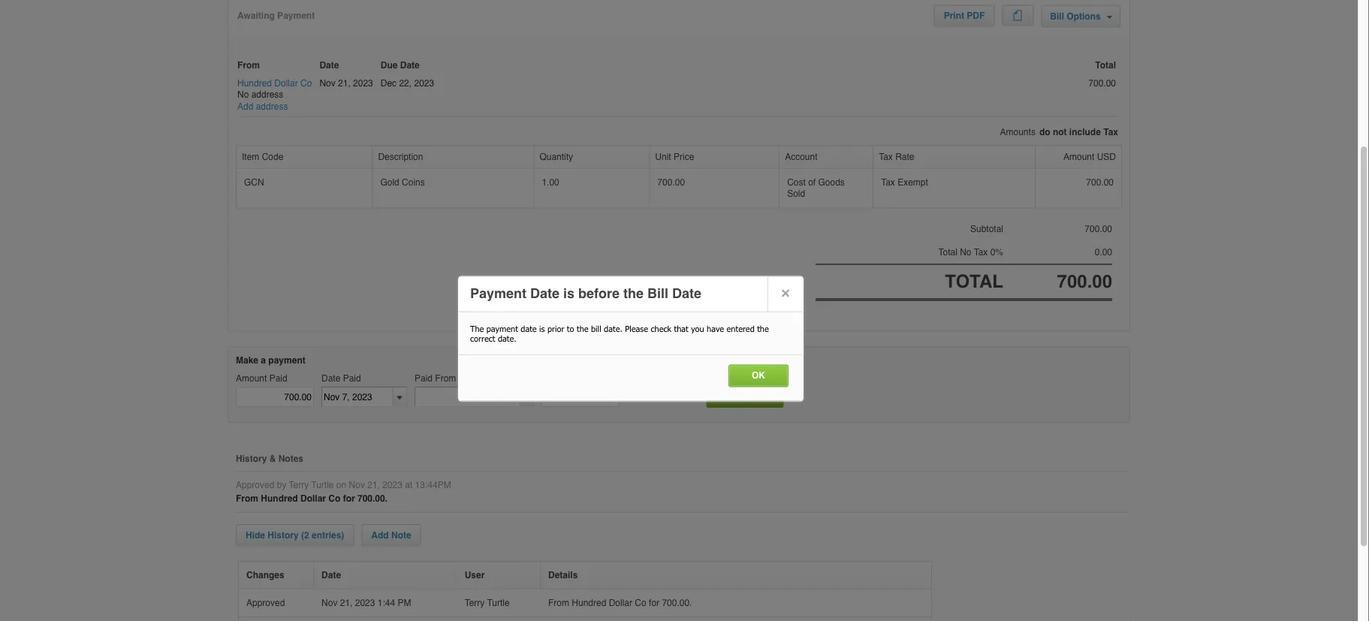 Task type: describe. For each thing, give the bounding box(es) containing it.
3 paid from the left
[[415, 374, 433, 384]]

print
[[944, 11, 964, 21]]

note
[[391, 530, 411, 541]]

1:44
[[378, 598, 395, 609]]

&
[[269, 454, 276, 464]]

0.00
[[1095, 247, 1112, 257]]

13:44pm
[[415, 480, 451, 490]]

total 700.00
[[1089, 60, 1116, 89]]

date up prior
[[530, 286, 560, 302]]

pm
[[398, 598, 411, 609]]

approved by terry turtle on nov 21, 2023 at 13:44pm from hundred dollar co for 700.00.
[[236, 480, 451, 504]]

you
[[691, 324, 704, 334]]

tax left 0%
[[974, 247, 988, 257]]

22,
[[399, 78, 412, 89]]

0 horizontal spatial the
[[577, 324, 589, 334]]

add for add payment
[[716, 392, 734, 402]]

total for total 700.00
[[1095, 60, 1116, 71]]

date up that
[[672, 286, 702, 302]]

terry turtle
[[465, 598, 512, 609]]

at
[[405, 480, 413, 490]]

dec
[[381, 78, 397, 89]]

2023 inside approved by terry turtle on nov 21, 2023 at 13:44pm from hundred dollar co for 700.00.
[[382, 480, 403, 490]]

0 vertical spatial history
[[236, 454, 267, 464]]

add inside from hundred dollar co no address add address
[[237, 102, 253, 112]]

turtle inside approved by terry turtle on nov 21, 2023 at 13:44pm from hundred dollar co for 700.00.
[[311, 480, 334, 490]]

co for from hundred dollar co for 700.00.
[[635, 598, 646, 609]]

1 vertical spatial terry
[[465, 598, 485, 609]]

total no tax 0%
[[938, 247, 1003, 257]]

co for from hundred dollar co no address add address
[[300, 78, 312, 89]]

Amount Paid text field
[[236, 387, 314, 408]]

make a payment
[[236, 355, 305, 366]]

date paid
[[321, 374, 361, 384]]

paid for date paid
[[343, 374, 361, 384]]

prior
[[547, 324, 564, 334]]

nov 21, 2023 1:44 pm
[[322, 598, 414, 609]]

the payment date is prior to the bill date. please check that you have entered the correct date.
[[470, 324, 769, 344]]

have
[[707, 324, 724, 334]]

(2
[[301, 530, 309, 541]]

nov inside date nov 21, 2023 due date dec 22, 2023
[[319, 78, 336, 89]]

history & notes
[[236, 454, 303, 464]]

dollar for from hundred dollar co no address add address
[[274, 78, 298, 89]]

0 horizontal spatial bill
[[647, 286, 669, 302]]

quantity
[[540, 152, 573, 163]]

gcn
[[244, 177, 264, 188]]

2 vertical spatial nov
[[322, 598, 338, 609]]

21, inside approved by terry turtle on nov 21, 2023 at 13:44pm from hundred dollar co for 700.00.
[[367, 480, 380, 490]]

account
[[785, 152, 818, 163]]

1 vertical spatial address
[[256, 102, 288, 112]]

coins
[[402, 177, 425, 188]]

amount for amount usd
[[1063, 152, 1095, 163]]

700.00 down 0.00
[[1057, 271, 1112, 292]]

0 vertical spatial is
[[563, 286, 575, 302]]

700.00 up include
[[1089, 78, 1116, 89]]

ok
[[752, 370, 765, 381]]

changes
[[246, 571, 284, 581]]

check
[[651, 324, 671, 334]]

of
[[808, 177, 816, 188]]

paid from
[[415, 374, 456, 384]]

user
[[465, 571, 485, 581]]

amount paid
[[236, 374, 287, 384]]

rate
[[895, 152, 914, 163]]

from hundred dollar co for 700.00.
[[548, 598, 695, 609]]

a
[[261, 355, 266, 366]]

21, inside date nov 21, 2023 due date dec 22, 2023
[[338, 78, 351, 89]]

dollar inside approved by terry turtle on nov 21, 2023 at 13:44pm from hundred dollar co for 700.00.
[[300, 494, 326, 504]]

Reference text field
[[542, 387, 620, 408]]

pdf
[[967, 11, 985, 21]]

0 horizontal spatial payment
[[268, 355, 305, 366]]

approved for approved by terry turtle on nov 21, 2023 at 13:44pm from hundred dollar co for 700.00.
[[236, 480, 274, 490]]

add note link
[[362, 525, 421, 547]]

gold coins
[[380, 177, 425, 188]]

total
[[945, 271, 1003, 292]]

by
[[277, 480, 286, 490]]

is inside the payment date is prior to the bill date. please check that you have entered the correct date.
[[539, 324, 545, 334]]

subtotal
[[970, 224, 1003, 235]]

tax exempt
[[881, 177, 928, 188]]

add address link
[[237, 101, 288, 113]]

ok button
[[752, 370, 780, 381]]

1 horizontal spatial no
[[960, 247, 972, 257]]

not
[[1053, 127, 1067, 137]]

exempt
[[898, 177, 928, 188]]

print pdf link
[[935, 6, 994, 26]]

date down entries)
[[322, 571, 341, 581]]

notes
[[278, 454, 303, 464]]

amount for amount paid
[[236, 374, 267, 384]]

price
[[674, 152, 694, 163]]

to
[[567, 324, 574, 334]]

usd
[[1097, 152, 1116, 163]]

do
[[1039, 127, 1050, 137]]

1 vertical spatial 700.00.
[[662, 598, 692, 609]]

terry inside approved by terry turtle on nov 21, 2023 at 13:44pm from hundred dollar co for 700.00.
[[289, 480, 309, 490]]

1 horizontal spatial for
[[649, 598, 659, 609]]

bill options
[[1050, 12, 1103, 22]]

hundred inside approved by terry turtle on nov 21, 2023 at 13:44pm from hundred dollar co for 700.00.
[[261, 494, 298, 504]]

2 vertical spatial 21,
[[340, 598, 353, 609]]

history inside hide history (2 entries) link
[[268, 530, 299, 541]]

amounts
[[1000, 127, 1036, 137]]



Task type: vqa. For each thing, say whether or not it's contained in the screenshot.
first Delete line item image from the top of the page
no



Task type: locate. For each thing, give the bounding box(es) containing it.
0 horizontal spatial add
[[237, 102, 253, 112]]

the
[[470, 324, 484, 334]]

0 horizontal spatial payment
[[277, 11, 315, 21]]

entries)
[[312, 530, 344, 541]]

total inside the total 700.00
[[1095, 60, 1116, 71]]

1 paid from the left
[[269, 374, 287, 384]]

unit price
[[655, 152, 694, 163]]

0 horizontal spatial terry
[[289, 480, 309, 490]]

paid for amount paid
[[269, 374, 287, 384]]

hundred
[[237, 78, 272, 89], [261, 494, 298, 504], [572, 598, 606, 609]]

0 horizontal spatial paid
[[269, 374, 287, 384]]

date
[[521, 324, 537, 334]]

700.00 down unit price
[[657, 177, 685, 188]]

hundred down by
[[261, 494, 298, 504]]

address up 'add address' link
[[251, 90, 283, 100]]

0 vertical spatial co
[[300, 78, 312, 89]]

amount down include
[[1063, 152, 1095, 163]]

None text field
[[415, 388, 520, 407]]

0 vertical spatial for
[[343, 494, 355, 504]]

0 vertical spatial bill
[[1050, 12, 1064, 22]]

tax rate
[[879, 152, 914, 163]]

date. left date
[[498, 334, 516, 344]]

bill up check
[[647, 286, 669, 302]]

2023 left 1:44
[[355, 598, 375, 609]]

2023 right the 22,
[[414, 78, 434, 89]]

2 horizontal spatial co
[[635, 598, 646, 609]]

nov inside approved by terry turtle on nov 21, 2023 at 13:44pm from hundred dollar co for 700.00.
[[349, 480, 365, 490]]

Date Paid text field
[[322, 388, 393, 407]]

nov right hundred dollar co link
[[319, 78, 336, 89]]

no
[[237, 90, 249, 100], [960, 247, 972, 257]]

0 vertical spatial nov
[[319, 78, 336, 89]]

correct
[[470, 334, 495, 344]]

0 vertical spatial total
[[1095, 60, 1116, 71]]

1 horizontal spatial date.
[[604, 324, 622, 334]]

0 vertical spatial payment
[[277, 11, 315, 21]]

hide history (2 entries)
[[246, 530, 344, 541]]

address
[[251, 90, 283, 100], [256, 102, 288, 112]]

hundred up 'add address' link
[[237, 78, 272, 89]]

is right date
[[539, 324, 545, 334]]

amount usd
[[1063, 152, 1116, 163]]

payment right awaiting
[[277, 11, 315, 21]]

0 horizontal spatial dollar
[[274, 78, 298, 89]]

date up the 22,
[[400, 60, 420, 71]]

approved inside approved by terry turtle on nov 21, 2023 at 13:44pm from hundred dollar co for 700.00.
[[236, 480, 274, 490]]

1 vertical spatial dollar
[[300, 494, 326, 504]]

history left (2
[[268, 530, 299, 541]]

before
[[578, 286, 620, 302]]

description
[[378, 152, 423, 163]]

from inside approved by terry turtle on nov 21, 2023 at 13:44pm from hundred dollar co for 700.00.
[[236, 494, 258, 504]]

2 paid from the left
[[343, 374, 361, 384]]

total for total no tax 0%
[[938, 247, 958, 257]]

payment up the
[[470, 286, 527, 302]]

from
[[237, 60, 260, 71], [435, 374, 456, 384], [236, 494, 258, 504], [548, 598, 569, 609]]

terry right by
[[289, 480, 309, 490]]

0 vertical spatial 700.00.
[[358, 494, 388, 504]]

terry down the user
[[465, 598, 485, 609]]

approved down changes on the left bottom of page
[[246, 598, 287, 609]]

the right 'before' on the left
[[623, 286, 644, 302]]

hide history (2 entries) link
[[236, 525, 354, 547]]

for
[[343, 494, 355, 504], [649, 598, 659, 609]]

total down options
[[1095, 60, 1116, 71]]

entered
[[727, 324, 755, 334]]

history
[[236, 454, 267, 464], [268, 530, 299, 541]]

2 horizontal spatial paid
[[415, 374, 433, 384]]

date.
[[604, 324, 622, 334], [498, 334, 516, 344]]

sold
[[787, 189, 805, 200]]

0 horizontal spatial co
[[300, 78, 312, 89]]

0 vertical spatial turtle
[[311, 480, 334, 490]]

1 vertical spatial co
[[328, 494, 340, 504]]

1 vertical spatial amount
[[236, 374, 267, 384]]

2 horizontal spatial payment
[[736, 392, 774, 402]]

turtle
[[311, 480, 334, 490], [487, 598, 510, 609]]

1 vertical spatial add
[[716, 392, 734, 402]]

1 horizontal spatial total
[[1095, 60, 1116, 71]]

payment for add payment
[[736, 392, 774, 402]]

date nov 21, 2023 due date dec 22, 2023
[[319, 60, 434, 89]]

1 horizontal spatial history
[[268, 530, 299, 541]]

bill
[[591, 324, 601, 334]]

1 horizontal spatial amount
[[1063, 152, 1095, 163]]

1 horizontal spatial is
[[563, 286, 575, 302]]

for inside approved by terry turtle on nov 21, 2023 at 13:44pm from hundred dollar co for 700.00.
[[343, 494, 355, 504]]

1 vertical spatial payment
[[470, 286, 527, 302]]

details
[[548, 571, 578, 581]]

0 vertical spatial 21,
[[338, 78, 351, 89]]

date. right bill
[[604, 324, 622, 334]]

total up total
[[938, 247, 958, 257]]

2 horizontal spatial dollar
[[609, 598, 632, 609]]

that
[[674, 324, 689, 334]]

2023 left at
[[382, 480, 403, 490]]

1 vertical spatial approved
[[246, 598, 287, 609]]

700.00 up 0.00
[[1085, 224, 1112, 235]]

1 vertical spatial hundred
[[261, 494, 298, 504]]

payment right "a"
[[268, 355, 305, 366]]

hundred dollar co link
[[237, 78, 312, 90]]

from hundred dollar co no address add address
[[237, 60, 312, 112]]

the
[[623, 286, 644, 302], [577, 324, 589, 334], [757, 324, 769, 334]]

hundred down details
[[572, 598, 606, 609]]

1 horizontal spatial dollar
[[300, 494, 326, 504]]

0 horizontal spatial for
[[343, 494, 355, 504]]

payment down ok
[[736, 392, 774, 402]]

1 horizontal spatial add
[[371, 530, 389, 541]]

nov right on
[[349, 480, 365, 490]]

hundred for from hundred dollar co for 700.00.
[[572, 598, 606, 609]]

address down hundred dollar co link
[[256, 102, 288, 112]]

0 horizontal spatial date.
[[498, 334, 516, 344]]

2 vertical spatial add
[[371, 530, 389, 541]]

please
[[625, 324, 648, 334]]

from inside from hundred dollar co no address add address
[[237, 60, 260, 71]]

0 vertical spatial add
[[237, 102, 253, 112]]

no inside from hundred dollar co no address add address
[[237, 90, 249, 100]]

tax left exempt
[[881, 177, 895, 188]]

add left note on the bottom left of page
[[371, 530, 389, 541]]

1 vertical spatial bill
[[647, 286, 669, 302]]

is left 'before' on the left
[[563, 286, 575, 302]]

2 horizontal spatial the
[[757, 324, 769, 334]]

bill left options
[[1050, 12, 1064, 22]]

date
[[319, 60, 339, 71], [400, 60, 420, 71], [530, 286, 560, 302], [672, 286, 702, 302], [321, 374, 340, 384], [322, 571, 341, 581]]

700.00 down usd
[[1086, 177, 1114, 188]]

0 vertical spatial approved
[[236, 480, 274, 490]]

1 vertical spatial turtle
[[487, 598, 510, 609]]

2 vertical spatial co
[[635, 598, 646, 609]]

1 horizontal spatial co
[[328, 494, 340, 504]]

awaiting
[[237, 11, 275, 21]]

payment right the
[[487, 324, 518, 334]]

1 vertical spatial is
[[539, 324, 545, 334]]

1 vertical spatial payment
[[268, 355, 305, 366]]

1 vertical spatial 21,
[[367, 480, 380, 490]]

add note
[[371, 530, 411, 541]]

paid
[[269, 374, 287, 384], [343, 374, 361, 384], [415, 374, 433, 384]]

tax up usd
[[1103, 127, 1118, 137]]

cost
[[787, 177, 806, 188]]

cost of goods sold
[[787, 177, 845, 200]]

1.00
[[542, 177, 559, 188]]

700.00.
[[358, 494, 388, 504], [662, 598, 692, 609]]

add for add note
[[371, 530, 389, 541]]

co
[[300, 78, 312, 89], [328, 494, 340, 504], [635, 598, 646, 609]]

nov
[[319, 78, 336, 89], [349, 480, 365, 490], [322, 598, 338, 609]]

1 horizontal spatial 700.00.
[[662, 598, 692, 609]]

0 horizontal spatial turtle
[[311, 480, 334, 490]]

dollar inside from hundred dollar co no address add address
[[274, 78, 298, 89]]

on
[[336, 480, 346, 490]]

dollar for from hundred dollar co for 700.00.
[[609, 598, 632, 609]]

1 horizontal spatial the
[[623, 286, 644, 302]]

1 vertical spatial total
[[938, 247, 958, 257]]

payment
[[277, 11, 315, 21], [470, 286, 527, 302], [736, 392, 774, 402]]

2 horizontal spatial add
[[716, 392, 734, 402]]

1 horizontal spatial turtle
[[487, 598, 510, 609]]

21,
[[338, 78, 351, 89], [367, 480, 380, 490], [340, 598, 353, 609]]

dollar
[[274, 78, 298, 89], [300, 494, 326, 504], [609, 598, 632, 609]]

1 horizontal spatial terry
[[465, 598, 485, 609]]

approved left by
[[236, 480, 274, 490]]

1 horizontal spatial paid
[[343, 374, 361, 384]]

21, left 1:44
[[340, 598, 353, 609]]

nov left 1:44
[[322, 598, 338, 609]]

awaiting payment
[[237, 11, 315, 21]]

0 horizontal spatial history
[[236, 454, 267, 464]]

tax
[[1103, 127, 1118, 137], [879, 152, 893, 163], [881, 177, 895, 188], [974, 247, 988, 257]]

item
[[242, 152, 259, 163]]

21, left dec
[[338, 78, 351, 89]]

history left & at bottom left
[[236, 454, 267, 464]]

0 vertical spatial payment
[[487, 324, 518, 334]]

2023
[[353, 78, 373, 89], [414, 78, 434, 89], [382, 480, 403, 490], [355, 598, 375, 609]]

code
[[262, 152, 283, 163]]

2 vertical spatial payment
[[736, 392, 774, 402]]

1 vertical spatial no
[[960, 247, 972, 257]]

print pdf
[[944, 11, 985, 21]]

0 vertical spatial amount
[[1063, 152, 1095, 163]]

0 vertical spatial terry
[[289, 480, 309, 490]]

1 horizontal spatial payment
[[487, 324, 518, 334]]

add down hundred dollar co link
[[237, 102, 253, 112]]

item code
[[242, 152, 283, 163]]

0 horizontal spatial amount
[[236, 374, 267, 384]]

0%
[[990, 247, 1003, 257]]

0 horizontal spatial is
[[539, 324, 545, 334]]

gold
[[380, 177, 399, 188]]

hundred for from hundred dollar co no address add address
[[237, 78, 272, 89]]

include
[[1069, 127, 1101, 137]]

700.00
[[1089, 78, 1116, 89], [657, 177, 685, 188], [1086, 177, 1114, 188], [1085, 224, 1112, 235], [1057, 271, 1112, 292]]

date up 'date paid' text box
[[321, 374, 340, 384]]

0 vertical spatial hundred
[[237, 78, 272, 89]]

date right from hundred dollar co no address add address
[[319, 60, 339, 71]]

21, right on
[[367, 480, 380, 490]]

co inside from hundred dollar co no address add address
[[300, 78, 312, 89]]

amount down make
[[236, 374, 267, 384]]

1 horizontal spatial bill
[[1050, 12, 1064, 22]]

goods
[[818, 177, 845, 188]]

1 vertical spatial history
[[268, 530, 299, 541]]

amounts do not include tax
[[1000, 127, 1118, 137]]

hide
[[246, 530, 265, 541]]

1 vertical spatial nov
[[349, 480, 365, 490]]

co inside approved by terry turtle on nov 21, 2023 at 13:44pm from hundred dollar co for 700.00.
[[328, 494, 340, 504]]

0 horizontal spatial no
[[237, 90, 249, 100]]

0 vertical spatial dollar
[[274, 78, 298, 89]]

no up 'add address' link
[[237, 90, 249, 100]]

2 vertical spatial dollar
[[609, 598, 632, 609]]

due
[[381, 60, 398, 71]]

0 horizontal spatial total
[[938, 247, 958, 257]]

2023 left dec
[[353, 78, 373, 89]]

tax left rate
[[879, 152, 893, 163]]

approved for approved
[[246, 598, 287, 609]]

1 horizontal spatial payment
[[470, 286, 527, 302]]

payment date is before the bill date
[[470, 286, 702, 302]]

0 horizontal spatial 700.00.
[[358, 494, 388, 504]]

make
[[236, 355, 258, 366]]

0 vertical spatial address
[[251, 90, 283, 100]]

unit
[[655, 152, 671, 163]]

700.00. inside approved by terry turtle on nov 21, 2023 at 13:44pm from hundred dollar co for 700.00.
[[358, 494, 388, 504]]

1 vertical spatial for
[[649, 598, 659, 609]]

payment for awaiting payment
[[277, 11, 315, 21]]

payment inside the payment date is prior to the bill date. please check that you have entered the correct date.
[[487, 324, 518, 334]]

no up total
[[960, 247, 972, 257]]

add payment
[[716, 392, 774, 402]]

the right "to" on the bottom left of the page
[[577, 324, 589, 334]]

0 vertical spatial no
[[237, 90, 249, 100]]

options
[[1067, 12, 1101, 22]]

2 vertical spatial hundred
[[572, 598, 606, 609]]

total
[[1095, 60, 1116, 71], [938, 247, 958, 257]]

the right entered
[[757, 324, 769, 334]]

hundred inside from hundred dollar co no address add address
[[237, 78, 272, 89]]

add payment link
[[706, 386, 784, 408]]

add down the have
[[716, 392, 734, 402]]



